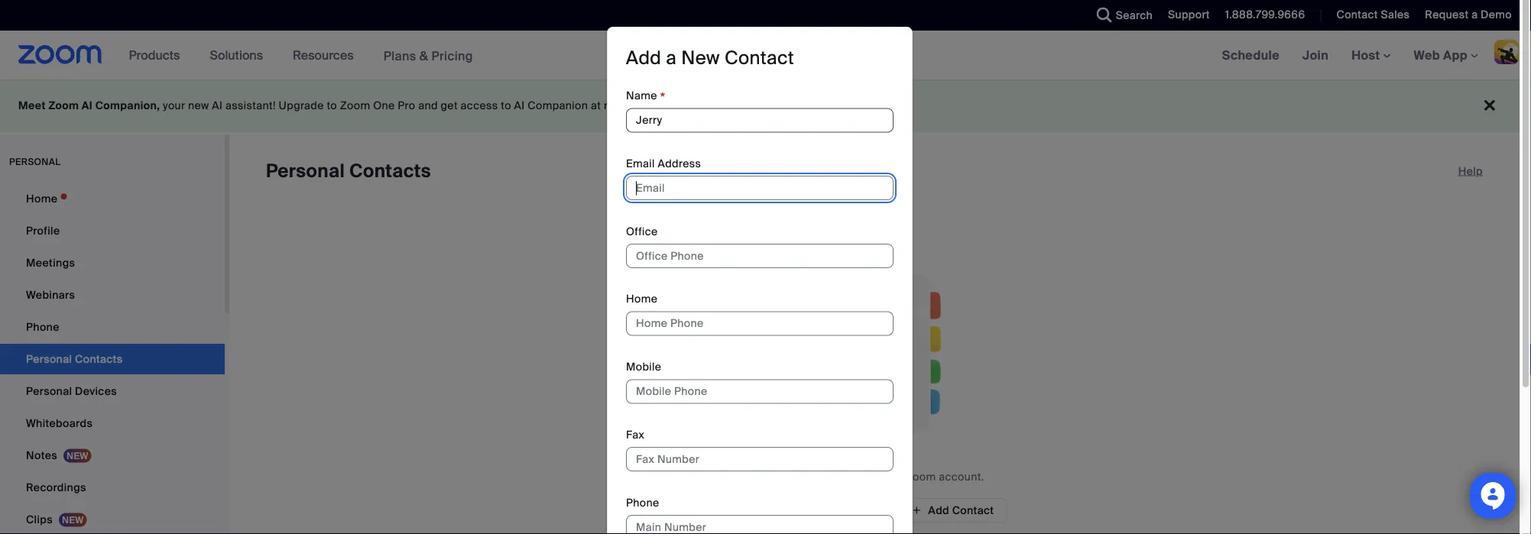 Task type: describe. For each thing, give the bounding box(es) containing it.
join link
[[1292, 31, 1341, 80]]

at
[[591, 99, 601, 113]]

personal
[[9, 156, 61, 168]]

meet zoom ai companion, footer
[[0, 80, 1520, 132]]

join
[[1303, 47, 1329, 63]]

added
[[832, 470, 865, 484]]

whiteboards
[[26, 416, 93, 431]]

meetings navigation
[[1211, 31, 1532, 81]]

one
[[373, 99, 395, 113]]

webinars
[[26, 288, 75, 302]]

pro
[[398, 99, 416, 113]]

a for request
[[1472, 8, 1479, 22]]

meet
[[18, 99, 46, 113]]

home inside add a new contact dialog
[[626, 292, 658, 306]]

*
[[661, 89, 666, 107]]

no
[[765, 470, 780, 484]]

csv
[[836, 504, 859, 518]]

2 horizontal spatial to
[[868, 470, 878, 484]]

personal devices
[[26, 384, 117, 398]]

Fax text field
[[626, 447, 894, 472]]

contacts
[[783, 470, 829, 484]]

add for add contact
[[929, 504, 950, 518]]

meetings
[[26, 256, 75, 270]]

Office Phone text field
[[626, 244, 894, 268]]

home inside personal menu 'menu'
[[26, 192, 58, 206]]

Phone text field
[[626, 515, 894, 535]]

zoom logo image
[[18, 45, 102, 64]]

support
[[1169, 8, 1210, 22]]

profile
[[26, 224, 60, 238]]

1 horizontal spatial zoom
[[340, 99, 370, 113]]

&
[[420, 48, 429, 64]]

add a new contact dialog
[[607, 27, 913, 535]]

a for add
[[666, 46, 677, 70]]

import from csv file
[[771, 504, 880, 518]]

1 horizontal spatial to
[[501, 99, 512, 113]]

phone link
[[0, 312, 225, 343]]

home link
[[0, 184, 225, 214]]

account.
[[939, 470, 985, 484]]

name
[[626, 89, 658, 103]]

add contact button
[[899, 499, 1007, 523]]

product information navigation
[[117, 31, 485, 81]]

schedule link
[[1211, 31, 1292, 80]]

from
[[809, 504, 834, 518]]

pricing
[[432, 48, 473, 64]]

today
[[752, 99, 782, 113]]

contacts
[[349, 159, 431, 183]]

0 horizontal spatial zoom
[[49, 99, 79, 113]]

file
[[862, 504, 880, 518]]

import from csv file button
[[742, 499, 893, 523]]

demo
[[1481, 8, 1513, 22]]

devices
[[75, 384, 117, 398]]

plans
[[384, 48, 416, 64]]

Email Address text field
[[626, 176, 894, 201]]

contact sales link up 'meetings' navigation
[[1337, 8, 1410, 22]]

no contacts added to your zoom account.
[[765, 470, 985, 484]]

request a demo
[[1426, 8, 1513, 22]]

clips link
[[0, 505, 225, 535]]

Home text field
[[626, 312, 894, 336]]

notes
[[26, 449, 57, 463]]

2 upgrade from the left
[[703, 99, 749, 113]]

add image for import
[[755, 503, 765, 519]]

2 horizontal spatial zoom
[[906, 470, 936, 484]]

contact sales link up join
[[1326, 0, 1414, 31]]

personal devices link
[[0, 376, 225, 407]]

name *
[[626, 89, 666, 107]]

contact sales
[[1337, 8, 1410, 22]]

2 ai from the left
[[212, 99, 223, 113]]

your for to
[[881, 470, 903, 484]]

Mobile text field
[[626, 380, 894, 404]]

access
[[461, 99, 498, 113]]



Task type: vqa. For each thing, say whether or not it's contained in the screenshot.
ai starsicon
no



Task type: locate. For each thing, give the bounding box(es) containing it.
office
[[626, 224, 658, 239]]

email address
[[626, 157, 702, 171]]

phone down fax
[[626, 496, 660, 510]]

1.888.799.9666
[[1226, 8, 1306, 22]]

add
[[626, 46, 662, 70], [929, 504, 950, 518]]

1 horizontal spatial ai
[[212, 99, 223, 113]]

webinars link
[[0, 280, 225, 310]]

clips
[[26, 513, 53, 527]]

personal inside 'menu'
[[26, 384, 72, 398]]

recordings
[[26, 481, 86, 495]]

0 vertical spatial home
[[26, 192, 58, 206]]

contact sales link
[[1326, 0, 1414, 31], [1337, 8, 1410, 22]]

1 vertical spatial a
[[666, 46, 677, 70]]

1 upgrade from the left
[[279, 99, 324, 113]]

add image for add
[[912, 504, 923, 518]]

add inside dialog
[[626, 46, 662, 70]]

request a demo link
[[1414, 0, 1532, 31], [1426, 8, 1513, 22]]

a
[[1472, 8, 1479, 22], [666, 46, 677, 70]]

0 vertical spatial add
[[626, 46, 662, 70]]

1 ai from the left
[[82, 99, 93, 113]]

add image left the add contact
[[912, 504, 923, 518]]

2 vertical spatial contact
[[953, 504, 994, 518]]

phone
[[26, 320, 59, 334], [626, 496, 660, 510]]

contact down "account."
[[953, 504, 994, 518]]

0 horizontal spatial add image
[[755, 503, 765, 519]]

a left new
[[666, 46, 677, 70]]

zoom right meet
[[49, 99, 79, 113]]

add contact
[[929, 504, 994, 518]]

whiteboards link
[[0, 408, 225, 439]]

and
[[418, 99, 438, 113]]

new
[[682, 46, 720, 70]]

0 vertical spatial your
[[163, 99, 185, 113]]

3 ai from the left
[[514, 99, 525, 113]]

plans & pricing link
[[384, 48, 473, 64], [384, 48, 473, 64]]

your left the new
[[163, 99, 185, 113]]

add inside button
[[929, 504, 950, 518]]

personal for personal devices
[[26, 384, 72, 398]]

cost.
[[675, 99, 700, 113]]

a left demo
[[1472, 8, 1479, 22]]

your
[[163, 99, 185, 113], [881, 470, 903, 484]]

phone inside add a new contact dialog
[[626, 496, 660, 510]]

banner
[[0, 31, 1532, 81]]

your for companion,
[[163, 99, 185, 113]]

0 horizontal spatial to
[[327, 99, 337, 113]]

upgrade today link
[[703, 99, 782, 113]]

recordings link
[[0, 473, 225, 503]]

0 horizontal spatial personal
[[26, 384, 72, 398]]

sales
[[1382, 8, 1410, 22]]

0 vertical spatial phone
[[26, 320, 59, 334]]

1 horizontal spatial contact
[[953, 504, 994, 518]]

phone down webinars
[[26, 320, 59, 334]]

a inside dialog
[[666, 46, 677, 70]]

0 horizontal spatial a
[[666, 46, 677, 70]]

meet zoom ai companion, your new ai assistant! upgrade to zoom one pro and get access to ai companion at no additional cost. upgrade today
[[18, 99, 782, 113]]

1 vertical spatial add
[[929, 504, 950, 518]]

personal for personal contacts
[[266, 159, 345, 183]]

0 horizontal spatial add
[[626, 46, 662, 70]]

contact left sales
[[1337, 8, 1379, 22]]

First and Last Name text field
[[626, 108, 894, 133]]

1.888.799.9666 button
[[1214, 0, 1310, 31], [1226, 8, 1306, 22]]

support link
[[1157, 0, 1214, 31], [1169, 8, 1210, 22]]

additional
[[620, 99, 672, 113]]

0 vertical spatial a
[[1472, 8, 1479, 22]]

new
[[188, 99, 209, 113]]

add image inside button
[[912, 504, 923, 518]]

ai left companion
[[514, 99, 525, 113]]

notes link
[[0, 441, 225, 471]]

companion
[[528, 99, 588, 113]]

1 horizontal spatial upgrade
[[703, 99, 749, 113]]

help
[[1459, 164, 1484, 178]]

1 vertical spatial your
[[881, 470, 903, 484]]

no
[[604, 99, 617, 113]]

schedule
[[1223, 47, 1280, 63]]

contact up meet zoom ai companion, 'footer'
[[725, 46, 795, 70]]

home down office
[[626, 292, 658, 306]]

1 horizontal spatial phone
[[626, 496, 660, 510]]

add down "account."
[[929, 504, 950, 518]]

your right added
[[881, 470, 903, 484]]

1 vertical spatial phone
[[626, 496, 660, 510]]

1 vertical spatial contact
[[725, 46, 795, 70]]

phone inside personal menu 'menu'
[[26, 320, 59, 334]]

mobile
[[626, 360, 662, 374]]

1 horizontal spatial personal
[[266, 159, 345, 183]]

fax
[[626, 428, 645, 442]]

0 horizontal spatial upgrade
[[279, 99, 324, 113]]

contact
[[1337, 8, 1379, 22], [725, 46, 795, 70], [953, 504, 994, 518]]

add for add a new contact
[[626, 46, 662, 70]]

add image
[[755, 503, 765, 519], [912, 504, 923, 518]]

0 horizontal spatial your
[[163, 99, 185, 113]]

upgrade
[[279, 99, 324, 113], [703, 99, 749, 113]]

plans & pricing
[[384, 48, 473, 64]]

get
[[441, 99, 458, 113]]

to right added
[[868, 470, 878, 484]]

help link
[[1459, 159, 1484, 184]]

home
[[26, 192, 58, 206], [626, 292, 658, 306]]

1 horizontal spatial add
[[929, 504, 950, 518]]

add up name
[[626, 46, 662, 70]]

to
[[327, 99, 337, 113], [501, 99, 512, 113], [868, 470, 878, 484]]

to right access
[[501, 99, 512, 113]]

1 horizontal spatial add image
[[912, 504, 923, 518]]

request
[[1426, 8, 1469, 22]]

1 horizontal spatial your
[[881, 470, 903, 484]]

companion,
[[95, 99, 160, 113]]

0 horizontal spatial ai
[[82, 99, 93, 113]]

assistant!
[[226, 99, 276, 113]]

add image left import
[[755, 503, 765, 519]]

profile link
[[0, 216, 225, 246]]

upgrade down the product information navigation
[[279, 99, 324, 113]]

zoom
[[49, 99, 79, 113], [340, 99, 370, 113], [906, 470, 936, 484]]

personal menu menu
[[0, 184, 225, 535]]

add a new contact
[[626, 46, 795, 70]]

to left 'one'
[[327, 99, 337, 113]]

2 horizontal spatial contact
[[1337, 8, 1379, 22]]

zoom left 'one'
[[340, 99, 370, 113]]

meetings link
[[0, 248, 225, 278]]

personal
[[266, 159, 345, 183], [26, 384, 72, 398]]

1.888.799.9666 button up schedule
[[1214, 0, 1310, 31]]

0 horizontal spatial home
[[26, 192, 58, 206]]

0 horizontal spatial phone
[[26, 320, 59, 334]]

your inside meet zoom ai companion, 'footer'
[[163, 99, 185, 113]]

contact inside button
[[953, 504, 994, 518]]

address
[[658, 157, 702, 171]]

1 vertical spatial home
[[626, 292, 658, 306]]

zoom left "account."
[[906, 470, 936, 484]]

ai right the new
[[212, 99, 223, 113]]

upgrade right "cost."
[[703, 99, 749, 113]]

1 horizontal spatial a
[[1472, 8, 1479, 22]]

banner containing schedule
[[0, 31, 1532, 81]]

ai
[[82, 99, 93, 113], [212, 99, 223, 113], [514, 99, 525, 113]]

1 vertical spatial personal
[[26, 384, 72, 398]]

0 vertical spatial contact
[[1337, 8, 1379, 22]]

2 horizontal spatial ai
[[514, 99, 525, 113]]

personal contacts
[[266, 159, 431, 183]]

1 horizontal spatial home
[[626, 292, 658, 306]]

ai left companion,
[[82, 99, 93, 113]]

0 horizontal spatial contact
[[725, 46, 795, 70]]

email
[[626, 157, 655, 171]]

home up profile
[[26, 192, 58, 206]]

0 vertical spatial personal
[[266, 159, 345, 183]]

contact inside dialog
[[725, 46, 795, 70]]

add image inside the 'import from csv file' button
[[755, 503, 765, 519]]

import
[[771, 504, 806, 518]]

1.888.799.9666 button up schedule link
[[1226, 8, 1306, 22]]



